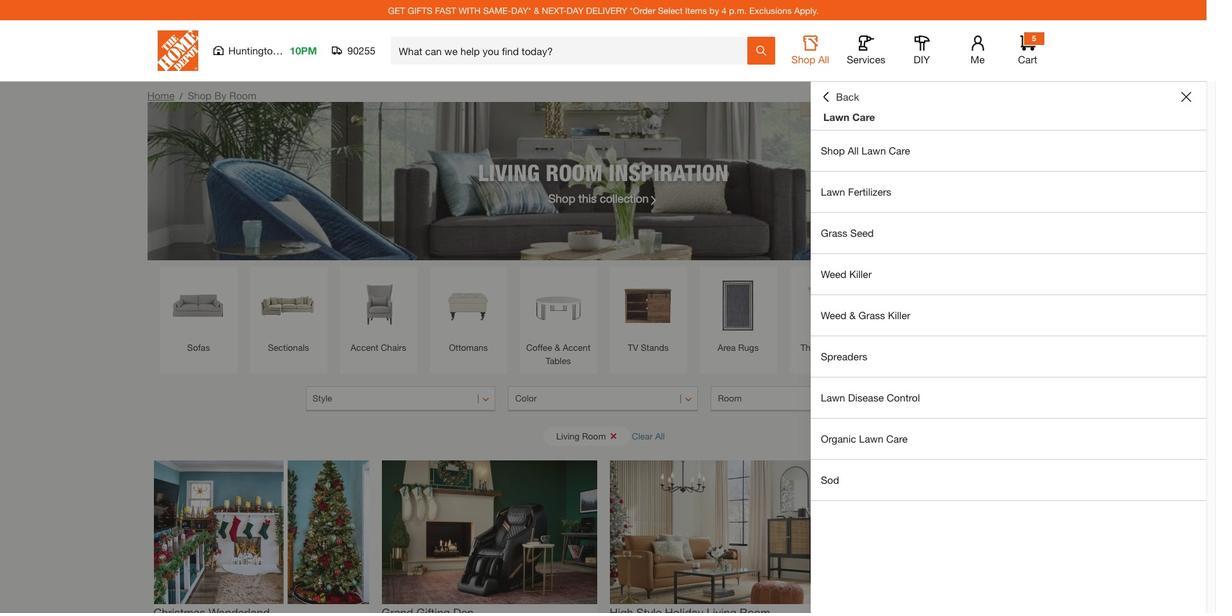 Task type: vqa. For each thing, say whether or not it's contained in the screenshot.
Throw Blankets image
yes



Task type: locate. For each thing, give the bounding box(es) containing it.
by
[[710, 5, 719, 16]]

90255 button
[[332, 44, 376, 57]]

tv
[[628, 342, 638, 353]]

throw pillows link
[[796, 273, 861, 354]]

0 vertical spatial &
[[534, 5, 540, 16]]

*order
[[630, 5, 656, 16]]

stretchy image image
[[154, 461, 369, 604], [382, 461, 597, 604], [610, 461, 825, 604], [838, 461, 1053, 604]]

menu
[[811, 131, 1207, 501]]

4 stretchy image image from the left
[[838, 461, 1053, 604]]

room down color button on the bottom of page
[[582, 430, 606, 441]]

weed down the grass seed
[[821, 268, 847, 280]]

pillows
[[828, 342, 856, 353]]

accent chairs
[[351, 342, 406, 353]]

coffee & accent tables
[[526, 342, 591, 366]]

coffee & accent tables image
[[526, 273, 591, 338]]

grass left seed
[[821, 227, 848, 239]]

1 vertical spatial killer
[[888, 309, 911, 321]]

accent chairs image
[[346, 273, 411, 338]]

weed for weed & grass killer
[[821, 309, 847, 321]]

& up pillows
[[850, 309, 856, 321]]

2 stretchy image image from the left
[[382, 461, 597, 604]]

area rugs
[[718, 342, 759, 353]]

2 weed from the top
[[821, 309, 847, 321]]

1 vertical spatial care
[[889, 144, 910, 156]]

2 vertical spatial care
[[886, 433, 908, 445]]

care up fertilizers
[[889, 144, 910, 156]]

services button
[[846, 35, 887, 66]]

all inside shop all button
[[818, 53, 830, 65]]

collection
[[600, 191, 649, 205]]

shop inside shop all button
[[792, 53, 816, 65]]

shop down lawn care
[[821, 144, 845, 156]]

0 vertical spatial all
[[818, 53, 830, 65]]

1 horizontal spatial grass
[[859, 309, 885, 321]]

throw blankets image
[[886, 273, 951, 338]]

shop all lawn care link
[[811, 131, 1207, 171]]

with
[[459, 5, 481, 16]]

2 vertical spatial all
[[655, 430, 665, 441]]

me
[[971, 53, 985, 65]]

all inside clear all button
[[655, 430, 665, 441]]

sectionals
[[268, 342, 309, 353]]

all
[[818, 53, 830, 65], [848, 144, 859, 156], [655, 430, 665, 441]]

weed up throw pillows
[[821, 309, 847, 321]]

& for weed & grass killer
[[850, 309, 856, 321]]

feedback link image
[[1199, 214, 1216, 283]]

shop inside shop this collection link
[[548, 191, 575, 205]]

5
[[1032, 34, 1036, 43]]

organic lawn care
[[821, 433, 908, 445]]

shop for shop all
[[792, 53, 816, 65]]

0 horizontal spatial all
[[655, 430, 665, 441]]

grass
[[821, 227, 848, 239], [859, 309, 885, 321]]

room down area
[[718, 393, 742, 404]]

care down 'control'
[[886, 433, 908, 445]]

room
[[229, 89, 257, 101], [546, 159, 603, 186], [718, 393, 742, 404], [582, 430, 606, 441]]

room inside button
[[582, 430, 606, 441]]

accent up 'tables'
[[563, 342, 591, 353]]

sectionals link
[[256, 273, 321, 354]]

&
[[534, 5, 540, 16], [850, 309, 856, 321], [555, 342, 560, 353]]

living room inspiration
[[478, 159, 729, 186]]

1 vertical spatial grass
[[859, 309, 885, 321]]

cart 5
[[1018, 34, 1038, 65]]

the home depot logo image
[[157, 30, 198, 71]]

shop inside the shop all lawn care link
[[821, 144, 845, 156]]

10pm
[[290, 44, 317, 56]]

living
[[478, 159, 540, 186], [556, 430, 580, 441]]

0 horizontal spatial &
[[534, 5, 540, 16]]

1 vertical spatial &
[[850, 309, 856, 321]]

care
[[852, 111, 875, 123], [889, 144, 910, 156], [886, 433, 908, 445]]

weed
[[821, 268, 847, 280], [821, 309, 847, 321]]

all inside the shop all lawn care link
[[848, 144, 859, 156]]

shop all
[[792, 53, 830, 65]]

accent
[[351, 342, 378, 353], [563, 342, 591, 353]]

2 horizontal spatial all
[[848, 144, 859, 156]]

clear all
[[632, 430, 665, 441]]

0 horizontal spatial killer
[[850, 268, 872, 280]]

& for coffee & accent tables
[[555, 342, 560, 353]]

lawn down back button
[[824, 111, 850, 123]]

2 vertical spatial &
[[555, 342, 560, 353]]

2 accent from the left
[[563, 342, 591, 353]]

living inside button
[[556, 430, 580, 441]]

throw pillows image
[[796, 273, 861, 338]]

color button
[[508, 386, 698, 412]]

care down back
[[852, 111, 875, 123]]

tv stands image
[[616, 273, 681, 338]]

get gifts fast with same-day* & next-day delivery *order select items by 4 p.m. exclusions apply.
[[388, 5, 819, 16]]

diy
[[914, 53, 930, 65]]

0 horizontal spatial grass
[[821, 227, 848, 239]]

0 vertical spatial weed
[[821, 268, 847, 280]]

1 vertical spatial all
[[848, 144, 859, 156]]

tables
[[546, 355, 571, 366]]

by
[[214, 89, 226, 101]]

1 horizontal spatial living
[[556, 430, 580, 441]]

all down lawn care
[[848, 144, 859, 156]]

2 horizontal spatial &
[[850, 309, 856, 321]]

accent inside coffee & accent tables
[[563, 342, 591, 353]]

all right clear
[[655, 430, 665, 441]]

shop left this
[[548, 191, 575, 205]]

shop this collection link
[[548, 190, 658, 207]]

all for shop all lawn care
[[848, 144, 859, 156]]

shop for shop all lawn care
[[821, 144, 845, 156]]

living for living room
[[556, 430, 580, 441]]

accent left 'chairs'
[[351, 342, 378, 353]]

1 horizontal spatial all
[[818, 53, 830, 65]]

lawn left fertilizers
[[821, 186, 845, 198]]

home
[[147, 89, 175, 101]]

lawn care
[[824, 111, 875, 123]]

drawer close image
[[1182, 92, 1192, 102]]

coffee
[[526, 342, 552, 353]]

What can we help you find today? search field
[[399, 37, 747, 64]]

lawn up fertilizers
[[862, 144, 886, 156]]

0 vertical spatial killer
[[850, 268, 872, 280]]

color
[[515, 393, 537, 404]]

room right by
[[229, 89, 257, 101]]

0 horizontal spatial living
[[478, 159, 540, 186]]

this
[[579, 191, 597, 205]]

1 weed from the top
[[821, 268, 847, 280]]

tv stands
[[628, 342, 669, 353]]

menu containing shop all lawn care
[[811, 131, 1207, 501]]

shop down apply.
[[792, 53, 816, 65]]

0 vertical spatial living
[[478, 159, 540, 186]]

living room button
[[544, 427, 630, 446]]

back
[[836, 91, 859, 103]]

sofas image
[[166, 273, 231, 338]]

shop all button
[[790, 35, 831, 66]]

grass left 'throw blankets' image
[[859, 309, 885, 321]]

sectionals image
[[256, 273, 321, 338]]

room inside button
[[718, 393, 742, 404]]

home link
[[147, 89, 175, 101]]

apply.
[[794, 5, 819, 16]]

killer
[[850, 268, 872, 280], [888, 309, 911, 321]]

lawn left disease
[[821, 392, 845, 404]]

1 vertical spatial weed
[[821, 309, 847, 321]]

1 vertical spatial living
[[556, 430, 580, 441]]

park
[[281, 44, 302, 56]]

/
[[180, 91, 183, 101]]

shop
[[792, 53, 816, 65], [188, 89, 212, 101], [821, 144, 845, 156], [548, 191, 575, 205]]

0 horizontal spatial accent
[[351, 342, 378, 353]]

1 horizontal spatial &
[[555, 342, 560, 353]]

weed inside 'link'
[[821, 268, 847, 280]]

all up back button
[[818, 53, 830, 65]]

1 horizontal spatial accent
[[563, 342, 591, 353]]

weed & grass killer
[[821, 309, 911, 321]]

& right day*
[[534, 5, 540, 16]]

ottomans
[[449, 342, 488, 353]]

ottomans image
[[436, 273, 501, 338]]

& inside weed & grass killer link
[[850, 309, 856, 321]]

& inside coffee & accent tables
[[555, 342, 560, 353]]

& up 'tables'
[[555, 342, 560, 353]]



Task type: describe. For each thing, give the bounding box(es) containing it.
inspiration
[[609, 159, 729, 186]]

spreaders
[[821, 350, 868, 362]]

shop for shop this collection
[[548, 191, 575, 205]]

same-
[[483, 5, 511, 16]]

weed killer link
[[811, 254, 1207, 295]]

area rugs link
[[706, 273, 771, 354]]

curtains & drapes image
[[976, 273, 1041, 338]]

organic lawn care link
[[811, 419, 1207, 459]]

grass seed
[[821, 227, 874, 239]]

throw
[[801, 342, 825, 353]]

1 stretchy image image from the left
[[154, 461, 369, 604]]

0 vertical spatial care
[[852, 111, 875, 123]]

weed killer
[[821, 268, 872, 280]]

seed
[[851, 227, 874, 239]]

clear
[[632, 430, 653, 441]]

me button
[[958, 35, 998, 66]]

grass seed link
[[811, 213, 1207, 253]]

get
[[388, 5, 405, 16]]

gifts
[[408, 5, 433, 16]]

stands
[[641, 342, 669, 353]]

sofas link
[[166, 273, 231, 354]]

shop this collection
[[548, 191, 649, 205]]

huntington park
[[228, 44, 302, 56]]

room up this
[[546, 159, 603, 186]]

tv stands link
[[616, 273, 681, 354]]

p.m.
[[729, 5, 747, 16]]

clear all button
[[632, 424, 665, 448]]

next-
[[542, 5, 567, 16]]

day
[[567, 5, 584, 16]]

diy button
[[902, 35, 942, 66]]

delivery
[[586, 5, 627, 16]]

living room
[[556, 430, 606, 441]]

sod link
[[811, 460, 1207, 500]]

90255
[[347, 44, 376, 56]]

items
[[685, 5, 707, 16]]

lawn for lawn care
[[824, 111, 850, 123]]

lawn for lawn disease control
[[821, 392, 845, 404]]

4
[[722, 5, 727, 16]]

coffee & accent tables link
[[526, 273, 591, 367]]

style button
[[306, 386, 496, 412]]

rugs
[[738, 342, 759, 353]]

lawn right organic
[[859, 433, 884, 445]]

weed & grass killer link
[[811, 295, 1207, 336]]

back button
[[821, 91, 859, 103]]

living for living room inspiration
[[478, 159, 540, 186]]

home / shop by room
[[147, 89, 257, 101]]

huntington
[[228, 44, 279, 56]]

day*
[[511, 5, 532, 16]]

lawn disease control
[[821, 392, 920, 404]]

0 vertical spatial grass
[[821, 227, 848, 239]]

exclusions
[[749, 5, 792, 16]]

organic
[[821, 433, 856, 445]]

style
[[313, 393, 332, 404]]

room button
[[711, 386, 901, 412]]

3 stretchy image image from the left
[[610, 461, 825, 604]]

fertilizers
[[848, 186, 892, 198]]

select
[[658, 5, 683, 16]]

lawn fertilizers
[[821, 186, 892, 198]]

cart
[[1018, 53, 1038, 65]]

all for clear all
[[655, 430, 665, 441]]

lawn for lawn fertilizers
[[821, 186, 845, 198]]

lawn fertilizers link
[[811, 172, 1207, 212]]

all for shop all
[[818, 53, 830, 65]]

area rugs image
[[706, 273, 771, 338]]

killer inside 'link'
[[850, 268, 872, 280]]

control
[[887, 392, 920, 404]]

spreaders link
[[811, 336, 1207, 377]]

shop all lawn care
[[821, 144, 910, 156]]

shop right the /
[[188, 89, 212, 101]]

1 horizontal spatial killer
[[888, 309, 911, 321]]

disease
[[848, 392, 884, 404]]

sod
[[821, 474, 839, 486]]

fast
[[435, 5, 456, 16]]

services
[[847, 53, 886, 65]]

1 accent from the left
[[351, 342, 378, 353]]

sofas
[[187, 342, 210, 353]]

accent chairs link
[[346, 273, 411, 354]]

area
[[718, 342, 736, 353]]

lawn disease control link
[[811, 378, 1207, 418]]

weed for weed killer
[[821, 268, 847, 280]]



